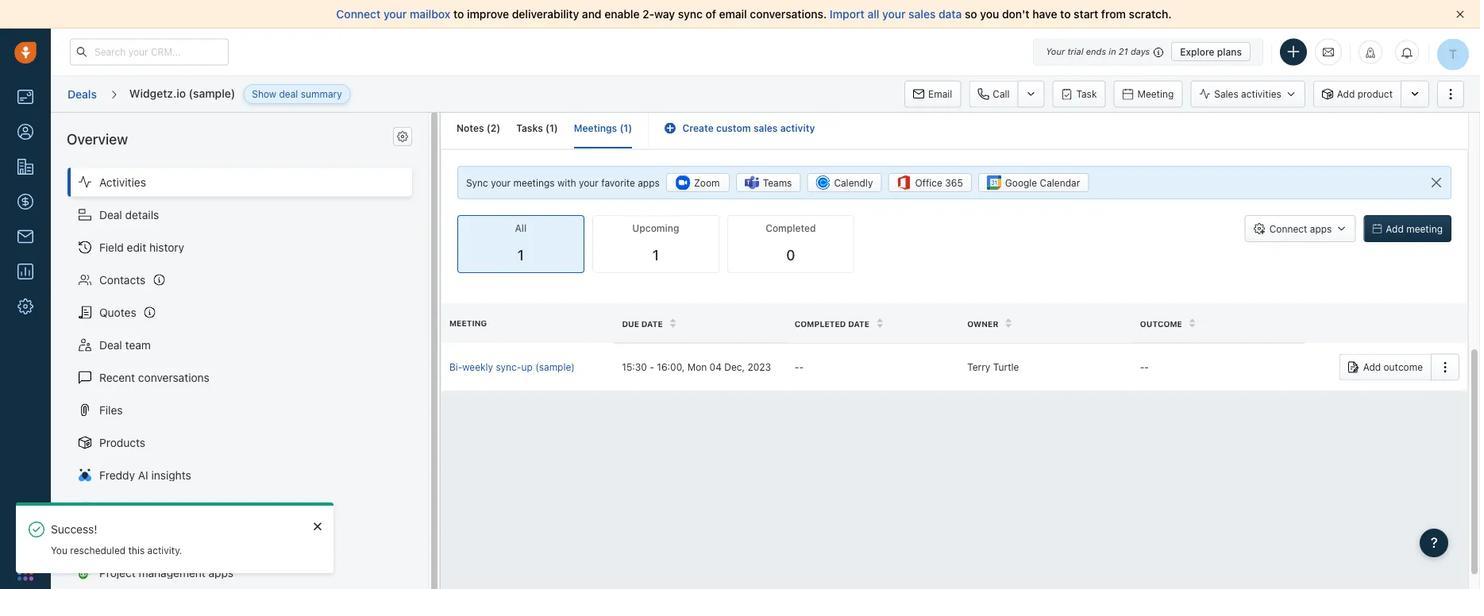Task type: describe. For each thing, give the bounding box(es) containing it.
project
[[99, 566, 136, 579]]

all
[[515, 223, 527, 234]]

due
[[622, 319, 639, 328]]

sync-
[[496, 362, 521, 373]]

04
[[710, 362, 722, 373]]

way
[[654, 8, 675, 21]]

sync your meetings with your favorite apps
[[466, 177, 660, 188]]

you rescheduled this activity.
[[51, 545, 182, 556]]

insights
[[151, 468, 191, 482]]

your right all
[[883, 8, 906, 21]]

notes ( 2 )
[[457, 123, 501, 134]]

google calendar
[[1005, 177, 1080, 188]]

1 down all at the left top of page
[[518, 247, 524, 264]]

connect your mailbox link
[[336, 8, 454, 21]]

upcoming
[[633, 223, 679, 234]]

add meeting button
[[1364, 215, 1452, 242]]

bi-weekly sync-up (sample)
[[449, 362, 575, 373]]

0 vertical spatial sales
[[909, 8, 936, 21]]

google calendar button
[[978, 173, 1089, 192]]

don't
[[1002, 8, 1030, 21]]

billing
[[169, 534, 199, 547]]

notes
[[457, 123, 484, 134]]

summary
[[301, 89, 342, 100]]

payment
[[99, 534, 144, 547]]

meeting
[[1407, 223, 1443, 234]]

owner
[[968, 319, 999, 328]]

zoom
[[694, 177, 720, 188]]

terry turtle
[[968, 362, 1019, 373]]

teams
[[763, 177, 792, 188]]

in
[[1109, 46, 1116, 57]]

( for meetings
[[620, 123, 624, 134]]

data
[[939, 8, 962, 21]]

deal for deal team
[[99, 338, 122, 351]]

google
[[1005, 177, 1037, 188]]

meeting inside meeting button
[[1138, 89, 1174, 100]]

show
[[252, 89, 276, 100]]

) for tasks ( 1 )
[[554, 123, 558, 134]]

task button
[[1053, 81, 1106, 108]]

deal for deal details
[[99, 208, 122, 221]]

create custom sales activity
[[683, 123, 815, 134]]

explore plans link
[[1172, 42, 1251, 61]]

0 vertical spatial (sample)
[[189, 86, 235, 100]]

zoom button
[[666, 173, 730, 192]]

ai
[[138, 468, 148, 482]]

email
[[929, 89, 953, 100]]

completed for completed date
[[795, 319, 846, 328]]

2023
[[748, 362, 771, 373]]

deals link
[[67, 82, 98, 107]]

recent conversations
[[99, 371, 210, 384]]

calendly
[[834, 177, 873, 188]]

sales activities
[[1215, 89, 1282, 100]]

15:30
[[622, 362, 647, 373]]

overview
[[67, 130, 128, 147]]

activities
[[1241, 89, 1282, 100]]

date for due date
[[642, 319, 663, 328]]

call button
[[969, 81, 1018, 108]]

start
[[1074, 8, 1099, 21]]

your right 'sync'
[[491, 177, 511, 188]]

your
[[1046, 46, 1065, 57]]

) for meetings ( 1 )
[[628, 123, 632, 134]]

1 -- from the left
[[795, 362, 804, 373]]

this
[[128, 545, 145, 556]]

mng settings image
[[397, 131, 408, 142]]

0 horizontal spatial sales
[[754, 123, 778, 134]]

terry
[[968, 362, 991, 373]]

1 vertical spatial (sample)
[[535, 362, 575, 373]]

your left mailbox at the left
[[384, 8, 407, 21]]

task
[[1077, 89, 1097, 100]]

ends
[[1086, 46, 1107, 57]]

add product
[[1337, 89, 1393, 100]]

sync
[[678, 8, 703, 21]]

turtle
[[993, 362, 1019, 373]]

trial
[[1068, 46, 1084, 57]]

of
[[706, 8, 716, 21]]

call
[[993, 89, 1010, 100]]

connect for connect apps
[[1270, 223, 1308, 234]]

connect apps
[[1270, 223, 1332, 234]]

activities
[[99, 175, 146, 189]]

1 right tasks
[[550, 123, 554, 134]]

you
[[980, 8, 999, 21]]

quotes
[[99, 306, 136, 319]]

payment and billing apps
[[99, 534, 227, 547]]

completed date
[[795, 319, 870, 328]]

16:00,
[[657, 362, 685, 373]]

product
[[1358, 89, 1393, 100]]

rescheduled
[[70, 545, 126, 556]]

email image
[[1323, 46, 1334, 59]]

add product button
[[1314, 81, 1401, 108]]

all
[[868, 8, 880, 21]]

1 vertical spatial and
[[147, 534, 166, 547]]

2 to from the left
[[1060, 8, 1071, 21]]

create
[[683, 123, 714, 134]]

deal
[[279, 89, 298, 100]]

deals
[[68, 87, 97, 100]]

email
[[719, 8, 747, 21]]

add outcome button
[[1340, 354, 1431, 381]]

2-
[[643, 8, 654, 21]]

meetings
[[574, 123, 617, 134]]

connect your mailbox to improve deliverability and enable 2-way sync of email conversations. import all your sales data so you don't have to start from scratch.
[[336, 8, 1172, 21]]

so
[[965, 8, 978, 21]]



Task type: vqa. For each thing, say whether or not it's contained in the screenshot.


Task type: locate. For each thing, give the bounding box(es) containing it.
365
[[945, 177, 963, 188]]

1 vertical spatial completed
[[795, 319, 846, 328]]

sales left data
[[909, 8, 936, 21]]

1 horizontal spatial date
[[848, 319, 870, 328]]

sales left activity
[[754, 123, 778, 134]]

quote
[[99, 501, 131, 514]]

2 deal from the top
[[99, 338, 122, 351]]

deal
[[99, 208, 122, 221], [99, 338, 122, 351]]

favorite
[[601, 177, 635, 188]]

deal details
[[99, 208, 159, 221]]

1 horizontal spatial --
[[1140, 362, 1149, 373]]

0 vertical spatial add
[[1337, 89, 1355, 100]]

0 horizontal spatial (sample)
[[189, 86, 235, 100]]

meeting down days
[[1138, 89, 1174, 100]]

0 horizontal spatial add
[[1337, 89, 1355, 100]]

calendar
[[1040, 177, 1080, 188]]

close image
[[314, 522, 322, 531]]

bi-weekly sync-up (sample) link
[[449, 360, 606, 374]]

office
[[915, 177, 943, 188]]

explore
[[1180, 46, 1215, 57]]

deal left details
[[99, 208, 122, 221]]

up
[[521, 362, 533, 373]]

weekly
[[462, 362, 493, 373]]

details
[[125, 208, 159, 221]]

0 vertical spatial connect
[[336, 8, 381, 21]]

0 horizontal spatial to
[[454, 8, 464, 21]]

deliverability
[[512, 8, 579, 21]]

2 vertical spatial add
[[1364, 362, 1381, 373]]

1 horizontal spatial and
[[582, 8, 602, 21]]

completed for completed
[[766, 223, 816, 234]]

2 horizontal spatial (
[[620, 123, 624, 134]]

and left enable
[[582, 8, 602, 21]]

1 horizontal spatial (
[[546, 123, 550, 134]]

quote management apps
[[99, 501, 229, 514]]

management for project
[[139, 566, 206, 579]]

improve
[[467, 8, 509, 21]]

tasks ( 1 )
[[517, 123, 558, 134]]

--
[[795, 362, 804, 373], [1140, 362, 1149, 373]]

)
[[497, 123, 501, 134], [554, 123, 558, 134], [628, 123, 632, 134]]

( for notes
[[487, 123, 491, 134]]

1 - from the left
[[650, 362, 654, 373]]

freshworks switcher image
[[17, 565, 33, 581]]

completed down 0
[[795, 319, 846, 328]]

outcome
[[1140, 319, 1183, 328]]

0 horizontal spatial connect
[[336, 8, 381, 21]]

( right tasks
[[546, 123, 550, 134]]

have
[[1033, 8, 1058, 21]]

( right "notes"
[[487, 123, 491, 134]]

add for add outcome
[[1364, 362, 1381, 373]]

1 date from the left
[[642, 319, 663, 328]]

enable
[[605, 8, 640, 21]]

management down activity.
[[139, 566, 206, 579]]

1 to from the left
[[454, 8, 464, 21]]

(sample)
[[189, 86, 235, 100], [535, 362, 575, 373]]

1 vertical spatial add
[[1386, 223, 1404, 234]]

(sample) right up
[[535, 362, 575, 373]]

close image
[[1457, 10, 1465, 18]]

add outcome
[[1364, 362, 1423, 373]]

freddy
[[99, 468, 135, 482]]

deal left team at the left
[[99, 338, 122, 351]]

) for notes ( 2 )
[[497, 123, 501, 134]]

show deal summary
[[252, 89, 342, 100]]

completed
[[766, 223, 816, 234], [795, 319, 846, 328]]

-- right 2023
[[795, 362, 804, 373]]

tasks
[[517, 123, 543, 134]]

0 horizontal spatial --
[[795, 362, 804, 373]]

2 date from the left
[[848, 319, 870, 328]]

mon
[[688, 362, 707, 373]]

sales activities button
[[1191, 81, 1314, 108], [1191, 81, 1306, 108]]

email button
[[905, 81, 961, 108]]

edit
[[127, 241, 146, 254]]

completed up 0
[[766, 223, 816, 234]]

4 - from the left
[[1140, 362, 1145, 373]]

with
[[557, 177, 576, 188]]

1 horizontal spatial to
[[1060, 8, 1071, 21]]

meeting
[[1138, 89, 1174, 100], [449, 319, 487, 328]]

management up payment and billing apps
[[134, 501, 201, 514]]

1 ) from the left
[[497, 123, 501, 134]]

files
[[99, 403, 123, 416]]

0 vertical spatial and
[[582, 8, 602, 21]]

1 horizontal spatial add
[[1364, 362, 1381, 373]]

add meeting
[[1386, 223, 1443, 234]]

1 right the meetings
[[624, 123, 628, 134]]

3 - from the left
[[799, 362, 804, 373]]

meetings
[[513, 177, 555, 188]]

5 - from the left
[[1145, 362, 1149, 373]]

0
[[787, 247, 795, 264]]

date
[[642, 319, 663, 328], [848, 319, 870, 328]]

) right the meetings
[[628, 123, 632, 134]]

2 ( from the left
[[546, 123, 550, 134]]

office 365 button
[[888, 173, 972, 192]]

0 horizontal spatial meeting
[[449, 319, 487, 328]]

Search your CRM... text field
[[70, 39, 229, 66]]

add inside add meeting button
[[1386, 223, 1404, 234]]

1 horizontal spatial meeting
[[1138, 89, 1174, 100]]

) right tasks
[[554, 123, 558, 134]]

custom
[[716, 123, 751, 134]]

plans
[[1217, 46, 1242, 57]]

0 horizontal spatial and
[[147, 534, 166, 547]]

(sample) left show
[[189, 86, 235, 100]]

1 deal from the top
[[99, 208, 122, 221]]

1 down upcoming
[[653, 247, 659, 264]]

project management apps
[[99, 566, 234, 579]]

1 vertical spatial management
[[139, 566, 206, 579]]

2 - from the left
[[795, 362, 799, 373]]

add inside add product button
[[1337, 89, 1355, 100]]

connect for connect your mailbox to improve deliverability and enable 2-way sync of email conversations. import all your sales data so you don't have to start from scratch.
[[336, 8, 381, 21]]

1 horizontal spatial )
[[554, 123, 558, 134]]

2 ) from the left
[[554, 123, 558, 134]]

bi-
[[449, 362, 462, 373]]

1 horizontal spatial (sample)
[[535, 362, 575, 373]]

activity
[[780, 123, 815, 134]]

dec,
[[725, 362, 745, 373]]

meeting up weekly
[[449, 319, 487, 328]]

teams button
[[736, 173, 801, 192]]

0 vertical spatial completed
[[766, 223, 816, 234]]

2 -- from the left
[[1140, 362, 1149, 373]]

0 vertical spatial management
[[134, 501, 201, 514]]

scratch.
[[1129, 8, 1172, 21]]

2
[[491, 123, 497, 134]]

1 vertical spatial sales
[[754, 123, 778, 134]]

-- down outcome
[[1140, 362, 1149, 373]]

0 horizontal spatial date
[[642, 319, 663, 328]]

deal team
[[99, 338, 151, 351]]

add left outcome
[[1364, 362, 1381, 373]]

your right with
[[579, 177, 599, 188]]

add inside add outcome button
[[1364, 362, 1381, 373]]

0 vertical spatial meeting
[[1138, 89, 1174, 100]]

to right mailbox at the left
[[454, 8, 464, 21]]

import
[[830, 8, 865, 21]]

0 horizontal spatial )
[[497, 123, 501, 134]]

1 vertical spatial meeting
[[449, 319, 487, 328]]

activity.
[[147, 545, 182, 556]]

create custom sales activity link
[[665, 123, 815, 134]]

1 vertical spatial deal
[[99, 338, 122, 351]]

( right the meetings
[[620, 123, 624, 134]]

to left start
[[1060, 8, 1071, 21]]

field edit history
[[99, 241, 184, 254]]

add for add meeting
[[1386, 223, 1404, 234]]

widgetz.io
[[129, 86, 186, 100]]

to
[[454, 8, 464, 21], [1060, 8, 1071, 21]]

recent
[[99, 371, 135, 384]]

(
[[487, 123, 491, 134], [546, 123, 550, 134], [620, 123, 624, 134]]

0 horizontal spatial (
[[487, 123, 491, 134]]

1 ( from the left
[[487, 123, 491, 134]]

meetings ( 1 )
[[574, 123, 632, 134]]

1 horizontal spatial sales
[[909, 8, 936, 21]]

3 ( from the left
[[620, 123, 624, 134]]

connect apps button
[[1245, 215, 1356, 242], [1245, 215, 1356, 242]]

2 horizontal spatial add
[[1386, 223, 1404, 234]]

and right this
[[147, 534, 166, 547]]

meeting button
[[1114, 81, 1183, 108]]

management for quote
[[134, 501, 201, 514]]

add left the product
[[1337, 89, 1355, 100]]

management
[[134, 501, 201, 514], [139, 566, 206, 579]]

date for completed date
[[848, 319, 870, 328]]

0 vertical spatial deal
[[99, 208, 122, 221]]

1 vertical spatial connect
[[1270, 223, 1308, 234]]

add for add product
[[1337, 89, 1355, 100]]

days
[[1131, 46, 1150, 57]]

( for tasks
[[546, 123, 550, 134]]

your
[[384, 8, 407, 21], [883, 8, 906, 21], [491, 177, 511, 188], [579, 177, 599, 188]]

1 horizontal spatial connect
[[1270, 223, 1308, 234]]

add left meeting
[[1386, 223, 1404, 234]]

) right "notes"
[[497, 123, 501, 134]]

15:30 - 16:00, mon 04 dec, 2023
[[622, 362, 771, 373]]

history
[[149, 241, 184, 254]]

widgetz.io (sample)
[[129, 86, 235, 100]]

2 horizontal spatial )
[[628, 123, 632, 134]]

explore plans
[[1180, 46, 1242, 57]]

3 ) from the left
[[628, 123, 632, 134]]



